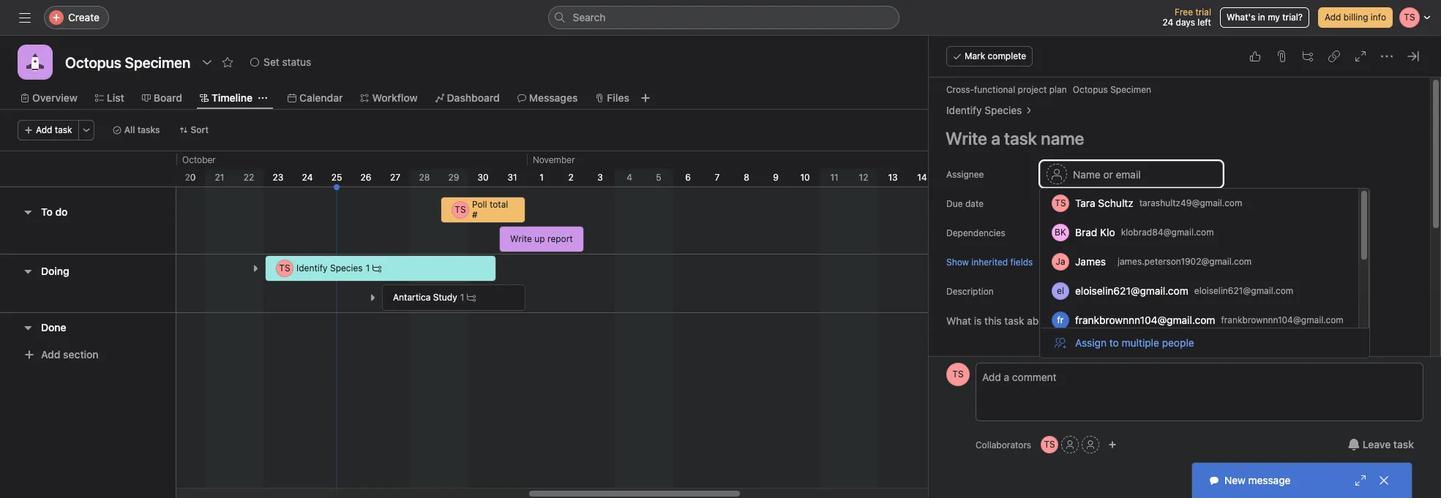 Task type: locate. For each thing, give the bounding box(es) containing it.
mark complete button
[[947, 46, 1033, 67]]

3
[[598, 172, 603, 183]]

task for add task
[[55, 124, 72, 135]]

species
[[985, 104, 1022, 116], [330, 263, 363, 274]]

Name or email text field
[[1040, 161, 1223, 187]]

workflow link
[[361, 90, 418, 106]]

days
[[1176, 17, 1196, 28]]

repeats image
[[1106, 198, 1118, 209]]

identify down "cross-"
[[947, 104, 982, 116]]

1 left leftcount image
[[460, 292, 464, 303]]

species inside identify species link
[[985, 104, 1022, 116]]

more actions for this task image
[[1381, 51, 1393, 62]]

9
[[773, 172, 779, 183]]

species left leftcount icon
[[330, 263, 363, 274]]

add billing info
[[1325, 12, 1387, 23]]

leftcount image
[[467, 294, 476, 302]]

overview link
[[20, 90, 77, 106]]

1 horizontal spatial task
[[1394, 439, 1414, 451]]

dialog containing identify species
[[929, 36, 1442, 499]]

left
[[1198, 17, 1212, 28]]

show inherited fields button
[[947, 255, 1033, 269]]

Task Name text field
[[936, 122, 1413, 155]]

24 inside free trial 24 days left
[[1163, 17, 1174, 28]]

0 vertical spatial ts button
[[947, 363, 970, 387]]

0 horizontal spatial species
[[330, 263, 363, 274]]

1 horizontal spatial identify species
[[947, 104, 1022, 116]]

24
[[1163, 17, 1174, 28], [302, 172, 313, 183]]

to do button
[[41, 199, 68, 225]]

poll total #
[[472, 199, 508, 220]]

rocket image
[[26, 53, 44, 71]]

inherited
[[972, 257, 1008, 268]]

0 horizontal spatial 1
[[366, 263, 370, 274]]

new message
[[1225, 474, 1291, 487]]

multiple
[[1122, 337, 1160, 349]]

identify species inside main content
[[947, 104, 1022, 116]]

add subtask image
[[1302, 51, 1314, 62]]

do
[[55, 206, 68, 218]]

copy task link image
[[1329, 51, 1340, 62]]

1 vertical spatial identify species
[[297, 263, 363, 274]]

1 inside november 1
[[540, 172, 544, 183]]

date
[[966, 198, 984, 209]]

task inside button
[[55, 124, 72, 135]]

leave
[[1363, 439, 1391, 451]]

description
[[947, 286, 994, 297]]

0 vertical spatial identify species
[[947, 104, 1022, 116]]

add
[[1325, 12, 1342, 23], [36, 124, 52, 135], [1047, 227, 1064, 238], [41, 348, 60, 361]]

doing button
[[41, 258, 69, 285]]

add inside button
[[1047, 227, 1064, 238]]

section
[[63, 348, 99, 361]]

0 vertical spatial species
[[985, 104, 1022, 116]]

identify species down the functional
[[947, 104, 1022, 116]]

add section button
[[18, 342, 104, 368]]

1
[[540, 172, 544, 183], [366, 263, 370, 274], [460, 292, 464, 303]]

task left more actions image
[[55, 124, 72, 135]]

cross-functional project plan link
[[947, 84, 1067, 95]]

add left dependencies
[[1047, 227, 1064, 238]]

0 vertical spatial 24
[[1163, 17, 1174, 28]]

tasks
[[137, 124, 160, 135]]

None text field
[[61, 49, 194, 75]]

people
[[1162, 337, 1195, 349]]

identify species
[[947, 104, 1022, 116], [297, 263, 363, 274]]

search button
[[548, 6, 899, 29]]

messages link
[[517, 90, 578, 106]]

6
[[685, 172, 691, 183]]

mark complete
[[965, 51, 1027, 61]]

0 horizontal spatial task
[[55, 124, 72, 135]]

identify right show subtasks for task identify species icon
[[297, 263, 328, 274]]

sort
[[191, 124, 209, 135]]

24 right 23
[[302, 172, 313, 183]]

study
[[433, 292, 457, 303]]

expand sidebar image
[[19, 12, 31, 23]]

assignee
[[947, 169, 984, 180]]

2
[[568, 172, 574, 183]]

leave task
[[1363, 439, 1414, 451]]

tab actions image
[[258, 94, 267, 102]]

my
[[1268, 12, 1280, 23]]

1 vertical spatial identify
[[297, 263, 328, 274]]

leftcount image
[[373, 264, 382, 273]]

24 left days
[[1163, 17, 1174, 28]]

2 vertical spatial 1
[[460, 292, 464, 303]]

1 down november on the top left of page
[[540, 172, 544, 183]]

clear due date image
[[1130, 199, 1139, 208]]

show subtasks for task identify species image
[[251, 264, 260, 273]]

1 horizontal spatial identify
[[947, 104, 982, 116]]

timeline link
[[200, 90, 253, 106]]

collaborators
[[976, 440, 1032, 451]]

0 horizontal spatial 24
[[302, 172, 313, 183]]

27
[[390, 172, 400, 183]]

close image
[[1379, 475, 1390, 487]]

2 horizontal spatial 1
[[540, 172, 544, 183]]

0 vertical spatial task
[[55, 124, 72, 135]]

identify species left leftcount icon
[[297, 263, 363, 274]]

dialog
[[929, 36, 1442, 499]]

1 left leftcount icon
[[366, 263, 370, 274]]

1 vertical spatial species
[[330, 263, 363, 274]]

ts
[[455, 204, 466, 215], [279, 263, 290, 274], [953, 369, 964, 380], [1044, 439, 1056, 450]]

add left billing
[[1325, 12, 1342, 23]]

1 vertical spatial 1
[[366, 263, 370, 274]]

expand new message image
[[1355, 475, 1367, 487]]

antartica
[[393, 292, 431, 303]]

30
[[478, 172, 489, 183]]

in
[[1258, 12, 1266, 23]]

identify inside main content
[[947, 104, 982, 116]]

dashboard link
[[435, 90, 500, 106]]

close details image
[[1408, 51, 1420, 62]]

assign
[[1075, 337, 1107, 349]]

task for leave task
[[1394, 439, 1414, 451]]

13
[[888, 172, 898, 183]]

1 horizontal spatial 1
[[460, 292, 464, 303]]

octopus specimen link
[[1073, 84, 1152, 95]]

specimen
[[1111, 84, 1152, 95]]

full screen image
[[1355, 51, 1367, 62]]

collapse task list for the section done image
[[22, 322, 34, 333]]

1 vertical spatial ts button
[[1041, 436, 1059, 454]]

functional
[[974, 84, 1016, 95]]

add down overview link
[[36, 124, 52, 135]]

11
[[831, 172, 839, 183]]

0 horizontal spatial identify species
[[297, 263, 363, 274]]

add section
[[41, 348, 99, 361]]

1 horizontal spatial species
[[985, 104, 1022, 116]]

add dependencies button
[[1040, 223, 1132, 243]]

november 1
[[533, 154, 575, 183]]

species down the cross-functional project plan link
[[985, 104, 1022, 116]]

set status
[[264, 56, 311, 68]]

0 vertical spatial identify
[[947, 104, 982, 116]]

add to starred image
[[222, 56, 234, 68]]

collapse task list for the section to do image
[[22, 206, 34, 218]]

leave task button
[[1339, 432, 1424, 458]]

task right the leave
[[1394, 439, 1414, 451]]

task inside button
[[1394, 439, 1414, 451]]

1 vertical spatial task
[[1394, 439, 1414, 451]]

add for add dependencies
[[1047, 227, 1064, 238]]

8
[[744, 172, 750, 183]]

0 vertical spatial 1
[[540, 172, 544, 183]]

show inherited fields
[[947, 257, 1033, 268]]

1 horizontal spatial 24
[[1163, 17, 1174, 28]]

add down done button
[[41, 348, 60, 361]]

7
[[715, 172, 720, 183]]

add inside button
[[36, 124, 52, 135]]

attachments: add a file to this task, image
[[1276, 51, 1288, 62]]

dependencies
[[947, 228, 1006, 239]]

1 horizontal spatial ts button
[[1041, 436, 1059, 454]]



Task type: describe. For each thing, give the bounding box(es) containing it.
add task button
[[18, 120, 79, 141]]

project
[[1018, 84, 1047, 95]]

26
[[361, 172, 371, 183]]

doing
[[41, 265, 69, 277]]

sort button
[[172, 120, 215, 141]]

0 likes. click to like this task image
[[1250, 51, 1261, 62]]

assign to multiple people
[[1075, 337, 1195, 349]]

add for add task
[[36, 124, 52, 135]]

mark
[[965, 51, 986, 61]]

all
[[124, 124, 135, 135]]

november
[[533, 154, 575, 165]]

add or remove collaborators image
[[1109, 441, 1117, 450]]

workflow
[[372, 92, 418, 104]]

to
[[41, 206, 53, 218]]

1 for identify species
[[366, 263, 370, 274]]

collapse task list for the section doing image
[[22, 266, 34, 277]]

identify species link
[[947, 102, 1022, 119]]

create button
[[44, 6, 109, 29]]

to
[[1110, 337, 1119, 349]]

more actions image
[[82, 126, 91, 135]]

files
[[607, 92, 630, 104]]

10
[[801, 172, 810, 183]]

1 for antartica study
[[460, 292, 464, 303]]

due
[[947, 198, 963, 209]]

add tab image
[[640, 92, 652, 104]]

free
[[1175, 7, 1193, 18]]

up
[[535, 234, 545, 245]]

set
[[264, 56, 279, 68]]

octopus
[[1073, 84, 1108, 95]]

complete
[[988, 51, 1027, 61]]

0 horizontal spatial ts button
[[947, 363, 970, 387]]

board
[[154, 92, 182, 104]]

trial?
[[1283, 12, 1303, 23]]

31
[[508, 172, 517, 183]]

all tasks
[[124, 124, 160, 135]]

25
[[331, 172, 342, 183]]

calendar link
[[288, 90, 343, 106]]

21
[[215, 172, 224, 183]]

antartica study
[[393, 292, 457, 303]]

dependencies
[[1066, 227, 1126, 238]]

12
[[859, 172, 869, 183]]

show options image
[[201, 56, 213, 68]]

add task
[[36, 124, 72, 135]]

1 vertical spatial 24
[[302, 172, 313, 183]]

#
[[472, 209, 478, 220]]

list
[[107, 92, 124, 104]]

done button
[[41, 314, 66, 341]]

poll
[[472, 199, 487, 210]]

write
[[510, 234, 532, 245]]

report
[[548, 234, 573, 245]]

cross-
[[947, 84, 974, 95]]

assign to multiple people list box
[[1040, 189, 1370, 358]]

0 horizontal spatial identify
[[297, 263, 328, 274]]

what's
[[1227, 12, 1256, 23]]

22
[[244, 172, 254, 183]]

calendar
[[299, 92, 343, 104]]

due date
[[947, 198, 984, 209]]

list link
[[95, 90, 124, 106]]

20
[[185, 172, 196, 183]]

files link
[[596, 90, 630, 106]]

add dependencies
[[1047, 227, 1126, 238]]

write up report
[[510, 234, 573, 245]]

identify species main content
[[931, 78, 1413, 499]]

fields
[[1011, 257, 1033, 268]]

5
[[656, 172, 662, 183]]

trial
[[1196, 7, 1212, 18]]

add billing info button
[[1318, 7, 1393, 28]]

billing
[[1344, 12, 1369, 23]]

board link
[[142, 90, 182, 106]]

set status button
[[244, 52, 318, 72]]

free trial 24 days left
[[1163, 7, 1212, 28]]

done
[[41, 321, 66, 333]]

add for add section
[[41, 348, 60, 361]]

add for add billing info
[[1325, 12, 1342, 23]]

status
[[282, 56, 311, 68]]

show subtasks for task antartica study image
[[368, 294, 377, 302]]

all tasks button
[[106, 120, 167, 141]]

info
[[1371, 12, 1387, 23]]

search list box
[[548, 6, 899, 29]]

overview
[[32, 92, 77, 104]]

create
[[68, 11, 100, 23]]

october
[[182, 154, 216, 165]]

what's in my trial? button
[[1220, 7, 1310, 28]]

4
[[627, 172, 632, 183]]



Task type: vqa. For each thing, say whether or not it's contained in the screenshot.
The Do
yes



